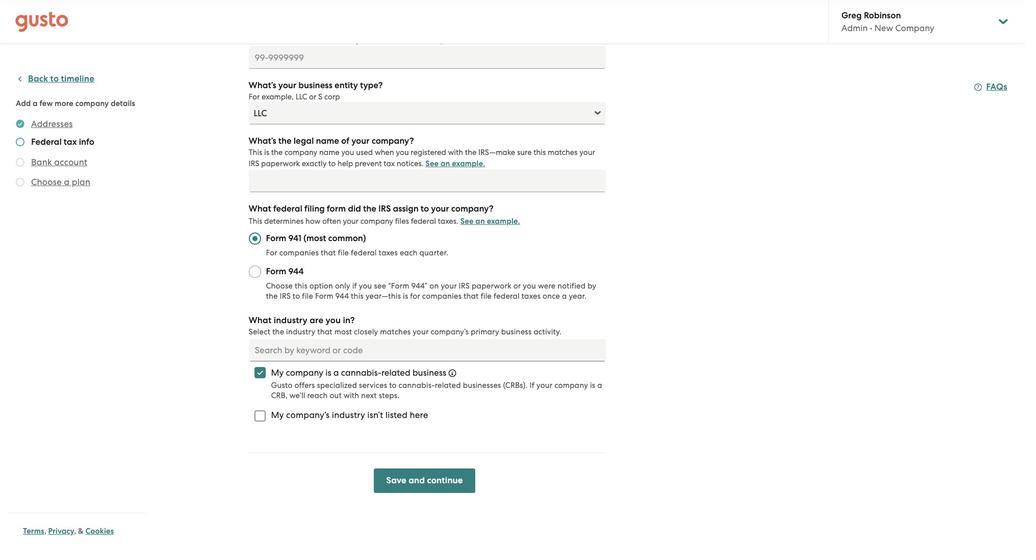 Task type: vqa. For each thing, say whether or not it's contained in the screenshot.
Quarterly tax documents (941, state/local filings, etc.) link
no



Task type: locate. For each thing, give the bounding box(es) containing it.
llc
[[296, 92, 307, 101]]

0 horizontal spatial or
[[309, 92, 316, 101]]

what for what industry are you in?
[[249, 315, 272, 326]]

the inside what industry are you in? select the industry that most closely matches your company's primary business activity.
[[272, 327, 284, 337]]

0 horizontal spatial for
[[249, 92, 260, 101]]

2 horizontal spatial business
[[501, 327, 532, 337]]

1 horizontal spatial company?
[[451, 203, 493, 214]]

company's
[[431, 327, 469, 337], [286, 410, 330, 420]]

taxes
[[379, 248, 398, 258], [522, 292, 541, 301]]

is inside this is the company name you used when you registered with the irs—make sure this matches your irs paperwork exactly to help prevent tax notices.
[[264, 148, 269, 157]]

0 horizontal spatial file
[[302, 292, 313, 301]]

related left businesses
[[435, 381, 461, 390]]

federal up primary
[[494, 292, 520, 301]]

companies down 941
[[279, 248, 319, 258]]

0 vertical spatial my
[[271, 368, 284, 378]]

0 horizontal spatial cannabis-
[[341, 368, 381, 378]]

file
[[338, 248, 349, 258], [302, 292, 313, 301], [481, 292, 492, 301]]

1 horizontal spatial 944
[[335, 292, 349, 301]]

companies down on
[[422, 292, 462, 301]]

2 this from the top
[[249, 148, 262, 157]]

what's your business entity type? for example, llc or s corp
[[249, 80, 383, 101]]

944 down 941
[[288, 266, 304, 277]]

name
[[316, 136, 339, 146], [319, 148, 340, 157]]

0 horizontal spatial this
[[295, 282, 308, 291]]

3 this from the top
[[249, 217, 262, 226]]

0 vertical spatial see an example.
[[394, 36, 454, 45]]

see right taxes.
[[460, 217, 474, 226]]

0 vertical spatial industry
[[274, 315, 307, 326]]

0 horizontal spatial companies
[[279, 248, 319, 258]]

this inside this is the company name you used when you registered with the irs—make sure this matches your irs paperwork exactly to help prevent tax notices.
[[249, 148, 262, 157]]

taxes inside the form 941 (most common) for companies that file federal taxes each quarter.
[[379, 248, 398, 258]]

1 horizontal spatial tax
[[384, 159, 395, 168]]

tax
[[64, 137, 77, 147], [384, 159, 395, 168]]

1 vertical spatial paperwork
[[472, 282, 511, 291]]

that up primary
[[464, 292, 479, 301]]

2 vertical spatial see an example. button
[[460, 215, 520, 227]]

back to timeline button
[[16, 73, 94, 85]]

circle check image
[[16, 118, 24, 130]]

see an example. button down registered
[[425, 158, 485, 170]]

0 horizontal spatial by
[[575, 24, 583, 34]]

for
[[249, 92, 260, 101], [266, 248, 277, 258]]

cannabis- up services
[[341, 368, 381, 378]]

1 vertical spatial or
[[513, 282, 521, 291]]

1 horizontal spatial choose
[[266, 282, 293, 291]]

if
[[352, 282, 357, 291]]

taxes down were at the right of the page
[[522, 292, 541, 301]]

0 vertical spatial taxes
[[379, 248, 398, 258]]

gusto
[[271, 381, 293, 390]]

None radio
[[249, 233, 261, 245]]

1 vertical spatial cannabis-
[[399, 381, 435, 390]]

, left &
[[74, 527, 76, 536]]

1 vertical spatial check image
[[16, 178, 24, 187]]

1 vertical spatial company's
[[286, 410, 330, 420]]

2 what from the top
[[249, 315, 272, 326]]

federal tax info list
[[16, 118, 141, 190]]

paperwork down the legal
[[261, 159, 300, 168]]

this left 'option'
[[295, 282, 308, 291]]

company? up when
[[372, 136, 414, 146]]

info
[[79, 137, 94, 147]]

see down 'number'
[[394, 36, 407, 45]]

my down crb,
[[271, 410, 284, 420]]

file down 'option'
[[302, 292, 313, 301]]

check image
[[16, 158, 24, 167], [16, 178, 24, 187]]

company's down reach
[[286, 410, 330, 420]]

0 horizontal spatial related
[[381, 368, 410, 378]]

companies
[[279, 248, 319, 258], [422, 292, 462, 301]]

tax down when
[[384, 159, 395, 168]]

paperwork up primary
[[472, 282, 511, 291]]

1 horizontal spatial by
[[588, 282, 596, 291]]

0 horizontal spatial business
[[298, 80, 333, 91]]

cookies button
[[86, 525, 114, 538]]

2 horizontal spatial an
[[475, 217, 485, 226]]

name inside this is the company name you used when you registered with the irs—make sure this matches your irs paperwork exactly to help prevent tax notices.
[[319, 148, 340, 157]]

with right registered
[[448, 148, 463, 157]]

tax left info
[[64, 137, 77, 147]]

quarter.
[[419, 248, 448, 258]]

tax inside list
[[64, 137, 77, 147]]

company? up taxes.
[[451, 203, 493, 214]]

1 horizontal spatial file
[[338, 248, 349, 258]]

0 vertical spatial matches
[[548, 148, 578, 157]]

you right if in the left of the page
[[359, 282, 372, 291]]

unique
[[289, 24, 313, 34]]

1 horizontal spatial see
[[425, 159, 439, 168]]

1 horizontal spatial company's
[[431, 327, 469, 337]]

1 vertical spatial name
[[319, 148, 340, 157]]

industry down are
[[286, 327, 315, 337]]

1 vertical spatial example.
[[452, 159, 485, 168]]

this inside this is the company name you used when you registered with the irs—make sure this matches your irs paperwork exactly to help prevent tax notices.
[[534, 148, 546, 157]]

1 horizontal spatial ,
[[74, 527, 76, 536]]

addresses
[[31, 119, 73, 129]]

cannabis- inside the gusto offers specialized services to cannabis-related businesses (crbs). if your company is a crb, we'll reach out with next steps.
[[399, 381, 435, 390]]

my up gusto
[[271, 368, 284, 378]]

terms link
[[23, 527, 44, 536]]

1 vertical spatial what
[[249, 315, 272, 326]]

see an example. down registered
[[425, 159, 485, 168]]

2 vertical spatial an
[[475, 217, 485, 226]]

what inside what federal filing form did the irs assign to your company? this determines how often your company files federal taxes. see an example.
[[249, 203, 271, 214]]

0 vertical spatial what
[[249, 203, 271, 214]]

few
[[40, 99, 53, 108]]

companies inside form 944 choose this option only if you see "form 944" on your irs paperwork or you were notified by the irs to file form 944 this year—this is for companies that file federal taxes once a year.
[[422, 292, 462, 301]]

1 horizontal spatial paperwork
[[472, 282, 511, 291]]

faqs
[[986, 82, 1007, 92]]

related inside the gusto offers specialized services to cannabis-related businesses (crbs). if your company is a crb, we'll reach out with next steps.
[[435, 381, 461, 390]]

related
[[381, 368, 410, 378], [435, 381, 461, 390]]

1 vertical spatial taxes
[[522, 292, 541, 301]]

did
[[348, 203, 361, 214]]

this for this is your unique employer identification number (ein) that was assigned to your company by the irs. do not use a social security number.
[[249, 24, 262, 34]]

1 vertical spatial with
[[344, 391, 359, 400]]

0 horizontal spatial see
[[394, 36, 407, 45]]

1 vertical spatial this
[[249, 148, 262, 157]]

1 vertical spatial matches
[[380, 327, 411, 337]]

cannabis- up steps. on the left of page
[[399, 381, 435, 390]]

0 vertical spatial form
[[266, 233, 286, 244]]

with inside the gusto offers specialized services to cannabis-related businesses (crbs). if your company is a crb, we'll reach out with next steps.
[[344, 391, 359, 400]]

0 vertical spatial for
[[249, 92, 260, 101]]

what up determines
[[249, 203, 271, 214]]

only
[[335, 282, 350, 291]]

your inside form 944 choose this option only if you see "form 944" on your irs paperwork or you were notified by the irs to file form 944 this year—this is for companies that file federal taxes once a year.
[[441, 282, 457, 291]]

see an example. down 'number'
[[394, 36, 454, 45]]

1 horizontal spatial taxes
[[522, 292, 541, 301]]

what federal filing form did the irs assign to your company? this determines how often your company files federal taxes. see an example.
[[249, 203, 520, 226]]

to inside back to timeline button
[[50, 73, 59, 84]]

0 horizontal spatial an
[[409, 36, 419, 45]]

see an example. button down 'number'
[[394, 34, 454, 46]]

federal down common)
[[351, 248, 377, 258]]

irs inside this is the company name you used when you registered with the irs—make sure this matches your irs paperwork exactly to help prevent tax notices.
[[249, 159, 259, 168]]

how
[[305, 217, 320, 226]]

matches inside this is the company name you used when you registered with the irs—make sure this matches your irs paperwork exactly to help prevent tax notices.
[[548, 148, 578, 157]]

example. for was
[[421, 36, 454, 45]]

1 vertical spatial this
[[295, 282, 308, 291]]

legal
[[294, 136, 314, 146]]

1 my from the top
[[271, 368, 284, 378]]

that down (most
[[321, 248, 336, 258]]

what inside what industry are you in? select the industry that most closely matches your company's primary business activity.
[[249, 315, 272, 326]]

that down are
[[317, 327, 332, 337]]

0 horizontal spatial with
[[344, 391, 359, 400]]

company inside this is the company name you used when you registered with the irs—make sure this matches your irs paperwork exactly to help prevent tax notices.
[[285, 148, 317, 157]]

2 my from the top
[[271, 410, 284, 420]]

1 vertical spatial for
[[266, 248, 277, 258]]

was
[[464, 24, 478, 34]]

paperwork inside this is the company name you used when you registered with the irs—make sure this matches your irs paperwork exactly to help prevent tax notices.
[[261, 159, 300, 168]]

save and continue
[[386, 475, 463, 486]]

robinson
[[864, 10, 901, 21]]

name left of
[[316, 136, 339, 146]]

check image for choose
[[16, 178, 24, 187]]

1 vertical spatial what's
[[249, 136, 276, 146]]

tax inside this is the company name you used when you registered with the irs—make sure this matches your irs paperwork exactly to help prevent tax notices.
[[384, 159, 395, 168]]

this inside what federal filing form did the irs assign to your company? this determines how often your company files federal taxes. see an example.
[[249, 217, 262, 226]]

or left the s
[[309, 92, 316, 101]]

an down 'number'
[[409, 36, 419, 45]]

, left privacy
[[44, 527, 46, 536]]

1 vertical spatial choose
[[266, 282, 293, 291]]

this down if in the left of the page
[[351, 292, 364, 301]]

1 vertical spatial companies
[[422, 292, 462, 301]]

you left were at the right of the page
[[523, 282, 536, 291]]

0 vertical spatial companies
[[279, 248, 319, 258]]

1 horizontal spatial cannabis-
[[399, 381, 435, 390]]

see an example. button right taxes.
[[460, 215, 520, 227]]

see an example. for registered
[[425, 159, 485, 168]]

used
[[356, 148, 373, 157]]

taxes inside form 944 choose this option only if you see "form 944" on your irs paperwork or you were notified by the irs to file form 944 this year—this is for companies that file federal taxes once a year.
[[522, 292, 541, 301]]

federal inside the form 941 (most common) for companies that file federal taxes each quarter.
[[351, 248, 377, 258]]

1 vertical spatial business
[[501, 327, 532, 337]]

0 vertical spatial company?
[[372, 136, 414, 146]]

an down registered
[[441, 159, 450, 168]]

0 vertical spatial what's
[[249, 80, 276, 91]]

a inside this is your unique employer identification number (ein) that was assigned to your company by the irs. do not use a social security number.
[[302, 36, 307, 45]]

1 horizontal spatial matches
[[548, 148, 578, 157]]

sure
[[517, 148, 532, 157]]

what's up "example,"
[[249, 80, 276, 91]]

choose down bank
[[31, 177, 62, 187]]

form
[[266, 233, 286, 244], [266, 266, 286, 277], [315, 292, 333, 301]]

security
[[332, 36, 360, 45]]

this
[[249, 24, 262, 34], [249, 148, 262, 157], [249, 217, 262, 226]]

paperwork
[[261, 159, 300, 168], [472, 282, 511, 291]]

2 what's from the top
[[249, 136, 276, 146]]

what's for what's your business entity type? for example, llc or s corp
[[249, 80, 276, 91]]

0 vertical spatial see an example. button
[[394, 34, 454, 46]]

0 horizontal spatial ,
[[44, 527, 46, 536]]

2 check image from the top
[[16, 178, 24, 187]]

0 horizontal spatial 944
[[288, 266, 304, 277]]

944 down 'only'
[[335, 292, 349, 301]]

file inside the form 941 (most common) for companies that file federal taxes each quarter.
[[338, 248, 349, 258]]

assigned
[[480, 24, 512, 34]]

"form
[[388, 282, 409, 291]]

is inside the gusto offers specialized services to cannabis-related businesses (crbs). if your company is a crb, we'll reach out with next steps.
[[590, 381, 595, 390]]

for down determines
[[266, 248, 277, 258]]

is inside form 944 choose this option only if you see "form 944" on your irs paperwork or you were notified by the irs to file form 944 this year—this is for companies that file federal taxes once a year.
[[403, 292, 408, 301]]

2 vertical spatial this
[[351, 292, 364, 301]]

0 horizontal spatial tax
[[64, 137, 77, 147]]

see an example. button for what's the legal name of your company?
[[425, 158, 485, 170]]

form 941 (most common) for companies that file federal taxes each quarter.
[[266, 233, 448, 258]]

file down common)
[[338, 248, 349, 258]]

2 vertical spatial form
[[315, 292, 333, 301]]

1 check image from the top
[[16, 158, 24, 167]]

what up select
[[249, 315, 272, 326]]

1 horizontal spatial related
[[435, 381, 461, 390]]

type?
[[360, 80, 383, 91]]

what's for what's the legal name of your company?
[[249, 136, 276, 146]]

an right taxes.
[[475, 217, 485, 226]]

often
[[322, 217, 341, 226]]

that left was on the left top of the page
[[448, 24, 463, 34]]

choose
[[31, 177, 62, 187], [266, 282, 293, 291]]

new
[[875, 23, 893, 33]]

do
[[263, 36, 273, 45]]

example. for registered
[[452, 159, 485, 168]]

related up steps. on the left of page
[[381, 368, 410, 378]]

My company's industry isn't listed here checkbox
[[249, 405, 271, 427]]

choose inside form 944 choose this option only if you see "form 944" on your irs paperwork or you were notified by the irs to file form 944 this year—this is for companies that file federal taxes once a year.
[[266, 282, 293, 291]]

0 vertical spatial tax
[[64, 137, 77, 147]]

is
[[264, 24, 269, 34], [264, 148, 269, 157], [403, 292, 408, 301], [326, 368, 331, 378], [590, 381, 595, 390]]

my company is a cannabis-related business
[[271, 368, 446, 378]]

1 vertical spatial see an example. button
[[425, 158, 485, 170]]

1 horizontal spatial companies
[[422, 292, 462, 301]]

matches right sure
[[548, 148, 578, 157]]

continue
[[427, 475, 463, 486]]

1 horizontal spatial for
[[266, 248, 277, 258]]

you up most
[[326, 315, 341, 326]]

industry left are
[[274, 315, 307, 326]]

0 vertical spatial an
[[409, 36, 419, 45]]

a inside form 944 choose this option only if you see "form 944" on your irs paperwork or you were notified by the irs to file form 944 this year—this is for companies that file federal taxes once a year.
[[562, 292, 567, 301]]

0 horizontal spatial company's
[[286, 410, 330, 420]]

0 vertical spatial or
[[309, 92, 316, 101]]

business up the gusto offers specialized services to cannabis-related businesses (crbs). if your company is a crb, we'll reach out with next steps.
[[413, 368, 446, 378]]

choose left 'option'
[[266, 282, 293, 291]]

you up notices.
[[396, 148, 409, 157]]

for left "example,"
[[249, 92, 260, 101]]

irs
[[249, 159, 259, 168], [378, 203, 391, 214], [459, 282, 470, 291], [280, 292, 291, 301]]

terms , privacy , & cookies
[[23, 527, 114, 536]]

2 vertical spatial see
[[460, 217, 474, 226]]

1 what from the top
[[249, 203, 271, 214]]

1 vertical spatial an
[[441, 159, 450, 168]]

to inside form 944 choose this option only if you see "form 944" on your irs paperwork or you were notified by the irs to file form 944 this year—this is for companies that file federal taxes once a year.
[[293, 292, 300, 301]]

a inside the gusto offers specialized services to cannabis-related businesses (crbs). if your company is a crb, we'll reach out with next steps.
[[597, 381, 602, 390]]

closely
[[354, 327, 378, 337]]

timeline
[[61, 73, 94, 84]]

this for this is the company name you used when you registered with the irs—make sure this matches your irs paperwork exactly to help prevent tax notices.
[[249, 148, 262, 157]]

isn't
[[367, 410, 383, 420]]

services
[[359, 381, 387, 390]]

0 vertical spatial choose
[[31, 177, 62, 187]]

What's the legal name of your company? text field
[[249, 170, 606, 192]]

What industry are you in? field
[[249, 339, 606, 362]]

2 , from the left
[[74, 527, 76, 536]]

federal inside form 944 choose this option only if you see "form 944" on your irs paperwork or you were notified by the irs to file form 944 this year—this is for companies that file federal taxes once a year.
[[494, 292, 520, 301]]

matches inside what industry are you in? select the industry that most closely matches your company's primary business activity.
[[380, 327, 411, 337]]

to inside this is your unique employer identification number (ein) that was assigned to your company by the irs. do not use a social security number.
[[514, 24, 521, 34]]

1 horizontal spatial business
[[413, 368, 446, 378]]

industry down the out
[[332, 410, 365, 420]]

1 this from the top
[[249, 24, 262, 34]]

1 horizontal spatial with
[[448, 148, 463, 157]]

1 horizontal spatial an
[[441, 159, 450, 168]]

what's left the legal
[[249, 136, 276, 146]]

file up primary
[[481, 292, 492, 301]]

0 vertical spatial this
[[534, 148, 546, 157]]

see an example. button
[[394, 34, 454, 46], [425, 158, 485, 170], [460, 215, 520, 227]]

1 vertical spatial my
[[271, 410, 284, 420]]

cannabis-
[[341, 368, 381, 378], [399, 381, 435, 390]]

or left were at the right of the page
[[513, 282, 521, 291]]

most
[[334, 327, 352, 337]]

944"
[[411, 282, 428, 291]]

company's up what industry are you in? field
[[431, 327, 469, 337]]

0 vertical spatial related
[[381, 368, 410, 378]]

taxes left each
[[379, 248, 398, 258]]

see
[[394, 36, 407, 45], [425, 159, 439, 168], [460, 217, 474, 226]]

0 vertical spatial see
[[394, 36, 407, 45]]

account
[[54, 157, 87, 167]]

this right sure
[[534, 148, 546, 157]]

0 vertical spatial this
[[249, 24, 262, 34]]

see
[[374, 282, 386, 291]]

1 , from the left
[[44, 527, 46, 536]]

1 vertical spatial related
[[435, 381, 461, 390]]

you
[[341, 148, 354, 157], [396, 148, 409, 157], [359, 282, 372, 291], [523, 282, 536, 291], [326, 315, 341, 326]]

2 vertical spatial business
[[413, 368, 446, 378]]

addresses button
[[31, 118, 73, 130]]

name down what's the legal name of your company?
[[319, 148, 340, 157]]

your
[[271, 24, 287, 34], [523, 24, 538, 34], [278, 80, 296, 91], [351, 136, 370, 146], [579, 148, 595, 157], [431, 203, 449, 214], [343, 217, 359, 226], [441, 282, 457, 291], [413, 327, 429, 337], [537, 381, 553, 390]]

with
[[448, 148, 463, 157], [344, 391, 359, 400]]

this inside this is your unique employer identification number (ein) that was assigned to your company by the irs. do not use a social security number.
[[249, 24, 262, 34]]

that inside form 944 choose this option only if you see "form 944" on your irs paperwork or you were notified by the irs to file form 944 this year—this is for companies that file federal taxes once a year.
[[464, 292, 479, 301]]

or inside the what's your business entity type? for example, llc or s corp
[[309, 92, 316, 101]]

to inside what federal filing form did the irs assign to your company? this determines how often your company files federal taxes. see an example.
[[421, 203, 429, 214]]

see down registered
[[425, 159, 439, 168]]

0 vertical spatial cannabis-
[[341, 368, 381, 378]]

year.
[[569, 292, 587, 301]]

0 horizontal spatial paperwork
[[261, 159, 300, 168]]

by inside this is your unique employer identification number (ein) that was assigned to your company by the irs. do not use a social security number.
[[575, 24, 583, 34]]

2 vertical spatial example.
[[487, 217, 520, 226]]

business up the s
[[298, 80, 333, 91]]

None checkbox
[[249, 362, 271, 384]]

form inside the form 941 (most common) for companies that file federal taxes each quarter.
[[266, 233, 286, 244]]

is inside this is your unique employer identification number (ein) that was assigned to your company by the irs. do not use a social security number.
[[264, 24, 269, 34]]

0 vertical spatial business
[[298, 80, 333, 91]]

1 what's from the top
[[249, 80, 276, 91]]

matches right closely
[[380, 327, 411, 337]]

what's inside the what's your business entity type? for example, llc or s corp
[[249, 80, 276, 91]]

business left activity.
[[501, 327, 532, 337]]

944
[[288, 266, 304, 277], [335, 292, 349, 301]]

1 vertical spatial company?
[[451, 203, 493, 214]]

941
[[288, 233, 301, 244]]

None radio
[[249, 266, 261, 278]]

bank account
[[31, 157, 87, 167]]

company? inside what federal filing form did the irs assign to your company? this determines how often your company files federal taxes. see an example.
[[451, 203, 493, 214]]

0 vertical spatial company's
[[431, 327, 469, 337]]

the
[[585, 24, 597, 34], [278, 136, 292, 146], [271, 148, 283, 157], [465, 148, 477, 157], [363, 203, 376, 214], [266, 292, 278, 301], [272, 327, 284, 337]]

0 vertical spatial example.
[[421, 36, 454, 45]]

with right the out
[[344, 391, 359, 400]]

0 horizontal spatial choose
[[31, 177, 62, 187]]

my for my company is a cannabis-related business
[[271, 368, 284, 378]]

1 vertical spatial by
[[588, 282, 596, 291]]

federal
[[273, 203, 302, 214], [411, 217, 436, 226], [351, 248, 377, 258], [494, 292, 520, 301]]

federal tax info
[[31, 137, 94, 147]]



Task type: describe. For each thing, give the bounding box(es) containing it.
gusto offers specialized services to cannabis-related businesses (crbs). if your company is a crb, we'll reach out with next steps.
[[271, 381, 602, 400]]

the inside what federal filing form did the irs assign to your company? this determines how often your company files federal taxes. see an example.
[[363, 203, 376, 214]]

see an example. for was
[[394, 36, 454, 45]]

more
[[55, 99, 73, 108]]

you inside what industry are you in? select the industry that most closely matches your company's primary business activity.
[[326, 315, 341, 326]]

privacy
[[48, 527, 74, 536]]

terms
[[23, 527, 44, 536]]

prevent
[[355, 159, 382, 168]]

1 vertical spatial 944
[[335, 292, 349, 301]]

company's inside what industry are you in? select the industry that most closely matches your company's primary business activity.
[[431, 327, 469, 337]]

notices.
[[397, 159, 424, 168]]

save
[[386, 475, 406, 486]]

2 vertical spatial industry
[[332, 410, 365, 420]]

irs.
[[249, 36, 261, 45]]

filing
[[304, 203, 325, 214]]

form for form 941 (most common)
[[266, 233, 286, 244]]

choose inside 'button'
[[31, 177, 62, 187]]

were
[[538, 282, 556, 291]]

entity
[[335, 80, 358, 91]]

faqs button
[[974, 81, 1007, 93]]

taxes.
[[438, 217, 458, 226]]

for inside the form 941 (most common) for companies that file federal taxes each quarter.
[[266, 248, 277, 258]]

example. inside what federal filing form did the irs assign to your company? this determines how often your company files federal taxes. see an example.
[[487, 217, 520, 226]]

1 vertical spatial industry
[[286, 327, 315, 337]]

corp
[[324, 92, 340, 101]]

see for tax
[[425, 159, 439, 168]]

steps.
[[379, 391, 400, 400]]

or inside form 944 choose this option only if you see "form 944" on your irs paperwork or you were notified by the irs to file form 944 this year—this is for companies that file federal taxes once a year.
[[513, 282, 521, 291]]

in?
[[343, 315, 355, 326]]

not
[[275, 36, 287, 45]]

details
[[111, 99, 135, 108]]

this is the company name you used when you registered with the irs—make sure this matches your irs paperwork exactly to help prevent tax notices.
[[249, 148, 595, 168]]

your inside this is the company name you used when you registered with the irs—make sure this matches your irs paperwork exactly to help prevent tax notices.
[[579, 148, 595, 157]]

that inside this is your unique employer identification number (ein) that was assigned to your company by the irs. do not use a social security number.
[[448, 24, 463, 34]]

to inside the gusto offers specialized services to cannabis-related businesses (crbs). if your company is a crb, we'll reach out with next steps.
[[389, 381, 397, 390]]

privacy link
[[48, 527, 74, 536]]

greg
[[842, 10, 862, 21]]

my company's industry isn't listed here
[[271, 410, 428, 420]]

irs inside what federal filing form did the irs assign to your company? this determines how often your company files federal taxes. see an example.
[[378, 203, 391, 214]]

federal
[[31, 137, 62, 147]]

save and continue button
[[374, 469, 475, 493]]

files
[[395, 217, 409, 226]]

bank
[[31, 157, 52, 167]]

add
[[16, 99, 31, 108]]

notified
[[558, 282, 586, 291]]

see an example. button for what federal filing form did the irs assign to your company?
[[460, 215, 520, 227]]

next
[[361, 391, 377, 400]]

0 vertical spatial name
[[316, 136, 339, 146]]

when
[[375, 148, 394, 157]]

number
[[398, 24, 427, 34]]

this is your unique employer identification number (ein) that was assigned to your company by the irs. do not use a social security number.
[[249, 24, 597, 45]]

(crbs).
[[503, 381, 528, 390]]

use
[[288, 36, 300, 45]]

form
[[327, 203, 346, 214]]

federal up determines
[[273, 203, 302, 214]]

activity.
[[534, 327, 562, 337]]

option
[[309, 282, 333, 291]]

you up help
[[341, 148, 354, 157]]

admin
[[842, 23, 868, 33]]

the inside this is your unique employer identification number (ein) that was assigned to your company by the irs. do not use a social security number.
[[585, 24, 597, 34]]

a inside choose a plan 'button'
[[64, 177, 70, 187]]

that inside the form 941 (most common) for companies that file federal taxes each quarter.
[[321, 248, 336, 258]]

we'll
[[290, 391, 305, 400]]

greg robinson admin • new company
[[842, 10, 934, 33]]

to inside this is the company name you used when you registered with the irs—make sure this matches your irs paperwork exactly to help prevent tax notices.
[[328, 159, 336, 168]]

once
[[543, 292, 560, 301]]

company inside this is your unique employer identification number (ein) that was assigned to your company by the irs. do not use a social security number.
[[540, 24, 573, 34]]

assign
[[393, 203, 419, 214]]

social
[[309, 36, 330, 45]]

for inside the what's your business entity type? for example, llc or s corp
[[249, 92, 260, 101]]

your inside the what's your business entity type? for example, llc or s corp
[[278, 80, 296, 91]]

each
[[400, 248, 418, 258]]

number.
[[362, 36, 392, 45]]

business inside the what's your business entity type? for example, llc or s corp
[[298, 80, 333, 91]]

what for what federal filing form did the irs assign to your company?
[[249, 203, 271, 214]]

your inside the gusto offers specialized services to cannabis-related businesses (crbs). if your company is a crb, we'll reach out with next steps.
[[537, 381, 553, 390]]

example,
[[262, 92, 294, 101]]

form 944 choose this option only if you see "form 944" on your irs paperwork or you were notified by the irs to file form 944 this year—this is for companies that file federal taxes once a year.
[[266, 266, 596, 301]]

an for that
[[409, 36, 419, 45]]

reach
[[307, 391, 328, 400]]

bank account button
[[31, 156, 87, 168]]

my for my company's industry isn't listed here
[[271, 410, 284, 420]]

2 horizontal spatial file
[[481, 292, 492, 301]]

cookies
[[86, 527, 114, 536]]

listed
[[386, 410, 408, 420]]

an for you
[[441, 159, 450, 168]]

check image
[[16, 138, 24, 146]]

see for number.
[[394, 36, 407, 45]]

common)
[[328, 233, 366, 244]]

1 horizontal spatial this
[[351, 292, 364, 301]]

exactly
[[302, 159, 327, 168]]

plan
[[72, 177, 90, 187]]

•
[[870, 23, 872, 33]]

(most
[[304, 233, 326, 244]]

paperwork inside form 944 choose this option only if you see "form 944" on your irs paperwork or you were notified by the irs to file form 944 this year—this is for companies that file federal taxes once a year.
[[472, 282, 511, 291]]

choose a plan
[[31, 177, 90, 187]]

&
[[78, 527, 84, 536]]

companies inside the form 941 (most common) for companies that file federal taxes each quarter.
[[279, 248, 319, 258]]

of
[[341, 136, 349, 146]]

irs—make
[[478, 148, 515, 157]]

add a few more company details
[[16, 99, 135, 108]]

business inside what industry are you in? select the industry that most closely matches your company's primary business activity.
[[501, 327, 532, 337]]

company
[[895, 23, 934, 33]]

back to timeline
[[28, 73, 94, 84]]

if
[[530, 381, 535, 390]]

(ein)
[[429, 24, 446, 34]]

see inside what federal filing form did the irs assign to your company? this determines how often your company files federal taxes. see an example.
[[460, 217, 474, 226]]

that inside what industry are you in? select the industry that most closely matches your company's primary business activity.
[[317, 327, 332, 337]]

primary
[[471, 327, 499, 337]]

what's the legal name of your company?
[[249, 136, 414, 146]]

0 horizontal spatial company?
[[372, 136, 414, 146]]

are
[[310, 315, 323, 326]]

what industry are you in? select the industry that most closely matches your company's primary business activity.
[[249, 315, 562, 337]]

check image for bank
[[16, 158, 24, 167]]

federal right files
[[411, 217, 436, 226]]

an inside what federal filing form did the irs assign to your company? this determines how often your company files federal taxes. see an example.
[[475, 217, 485, 226]]

determines
[[264, 217, 304, 226]]

your inside what industry are you in? select the industry that most closely matches your company's primary business activity.
[[413, 327, 429, 337]]

0 vertical spatial 944
[[288, 266, 304, 277]]

year—this
[[366, 292, 401, 301]]

select
[[249, 327, 270, 337]]

identification
[[350, 24, 396, 34]]

by inside form 944 choose this option only if you see "form 944" on your irs paperwork or you were notified by the irs to file form 944 this year—this is for companies that file federal taxes once a year.
[[588, 282, 596, 291]]

help
[[338, 159, 353, 168]]

choose a plan button
[[31, 176, 90, 188]]

offers
[[294, 381, 315, 390]]

What's your Federal EIN? text field
[[249, 46, 606, 69]]

registered
[[411, 148, 446, 157]]

back
[[28, 73, 48, 84]]

company inside what federal filing form did the irs assign to your company? this determines how often your company files federal taxes. see an example.
[[360, 217, 393, 226]]

the inside form 944 choose this option only if you see "form 944" on your irs paperwork or you were notified by the irs to file form 944 this year—this is for companies that file federal taxes once a year.
[[266, 292, 278, 301]]

businesses
[[463, 381, 501, 390]]

form for form 944
[[266, 266, 286, 277]]

home image
[[15, 11, 68, 32]]

company inside the gusto offers specialized services to cannabis-related businesses (crbs). if your company is a crb, we'll reach out with next steps.
[[555, 381, 588, 390]]

specialized
[[317, 381, 357, 390]]

with inside this is the company name you used when you registered with the irs—make sure this matches your irs paperwork exactly to help prevent tax notices.
[[448, 148, 463, 157]]



